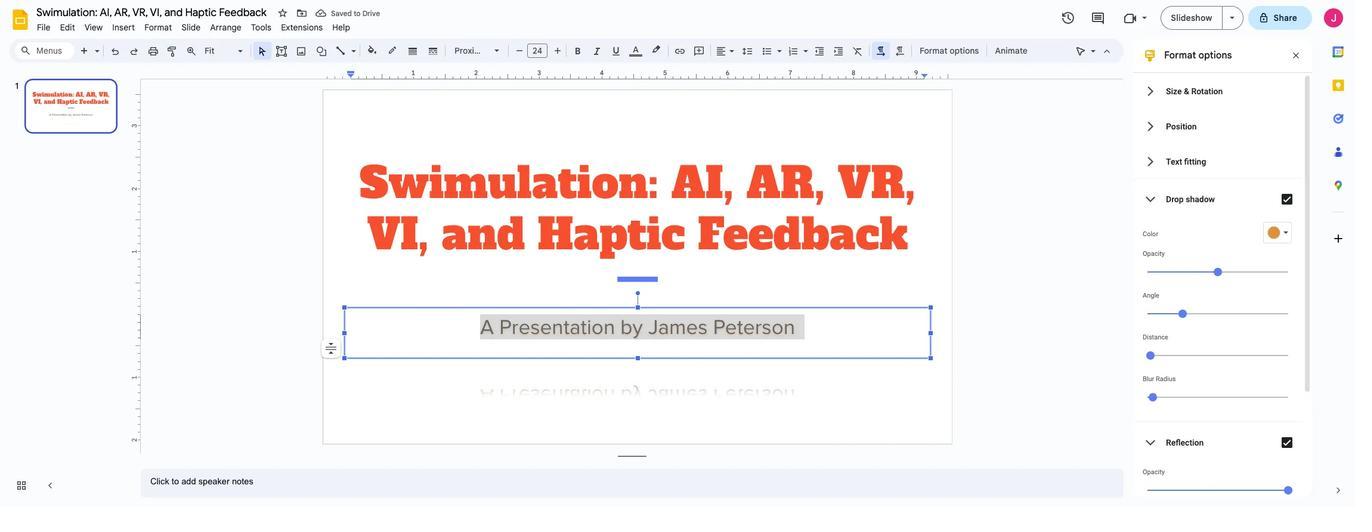 Task type: vqa. For each thing, say whether or not it's contained in the screenshot.
report a problem to google icon on the left of the page
no



Task type: describe. For each thing, give the bounding box(es) containing it.
opacity image
[[1214, 268, 1222, 276]]

reflection tab
[[1133, 422, 1303, 463]]

&
[[1184, 86, 1189, 96]]

edit menu item
[[55, 20, 80, 35]]

fitting
[[1184, 157, 1206, 166]]

drive
[[362, 9, 380, 18]]

left margin image
[[324, 70, 355, 79]]

Zoom text field
[[203, 42, 236, 59]]

text
[[1166, 157, 1182, 166]]

tools
[[251, 22, 272, 33]]

angle
[[1143, 292, 1160, 299]]

blur radius image
[[1149, 393, 1157, 401]]

options inside section
[[1199, 50, 1232, 61]]

saved
[[331, 9, 352, 18]]

main toolbar
[[74, 0, 1034, 463]]

size & rotation
[[1166, 86, 1223, 96]]

format options inside section
[[1164, 50, 1232, 61]]

shrink text on overflow image
[[323, 340, 339, 357]]

format inside format options button
[[920, 45, 948, 56]]

to
[[354, 9, 361, 18]]

text fitting
[[1166, 157, 1206, 166]]

navigation inside format options application
[[0, 67, 131, 507]]

format options inside button
[[920, 45, 979, 56]]

share
[[1274, 13, 1297, 23]]

mode and view toolbar
[[1071, 39, 1117, 63]]

format menu item
[[140, 20, 177, 35]]

text fitting tab
[[1133, 144, 1303, 179]]

format inside format menu item
[[144, 22, 172, 33]]

view menu item
[[80, 20, 108, 35]]

extensions
[[281, 22, 323, 33]]

1 opacity slider from the top
[[1143, 258, 1293, 285]]

drop shadow tab
[[1133, 179, 1303, 220]]

fill color: transparent image
[[365, 42, 379, 58]]

distance slider
[[1143, 341, 1293, 369]]

right margin image
[[922, 70, 952, 79]]

text color image
[[629, 42, 642, 57]]

position
[[1166, 121, 1197, 131]]

tab list inside the menu bar banner
[[1322, 35, 1355, 474]]

shadow
[[1186, 194, 1215, 204]]

distance image
[[1147, 351, 1155, 360]]

edit
[[60, 22, 75, 33]]

opacity for opacity icon
[[1143, 468, 1165, 476]]

options inside button
[[950, 45, 979, 56]]

file menu item
[[32, 20, 55, 35]]

Star checkbox
[[274, 5, 291, 21]]

format options section
[[1133, 39, 1312, 507]]

insert image image
[[294, 42, 308, 59]]

view
[[85, 22, 103, 33]]

tools menu item
[[246, 20, 276, 35]]

Toggle shadow checkbox
[[1275, 187, 1299, 211]]

Font size field
[[527, 44, 552, 61]]

angle slider
[[1143, 299, 1293, 327]]

radius
[[1156, 375, 1176, 383]]

size & rotation tab
[[1133, 73, 1303, 109]]

share button
[[1248, 6, 1312, 30]]

Zoom field
[[201, 42, 248, 60]]



Task type: locate. For each thing, give the bounding box(es) containing it.
2 opacity from the top
[[1143, 468, 1165, 476]]

position tab
[[1133, 109, 1303, 144]]

insert
[[112, 22, 135, 33]]

1 opacity from the top
[[1143, 250, 1165, 258]]

font list. proxima nova selected. option
[[455, 42, 509, 59]]

0 horizontal spatial format options
[[920, 45, 979, 56]]

opacity
[[1143, 250, 1165, 258], [1143, 468, 1165, 476]]

border color: transparent image
[[386, 42, 399, 58]]

help menu item
[[328, 20, 355, 35]]

drop
[[1166, 194, 1184, 204]]

2 opacity slider from the top
[[1143, 476, 1293, 503]]

tab list
[[1322, 35, 1355, 474]]

format options button
[[915, 42, 985, 60]]

format options
[[920, 45, 979, 56], [1164, 50, 1232, 61]]

opacity for opacity image
[[1143, 250, 1165, 258]]

format options up size & rotation
[[1164, 50, 1232, 61]]

1 vertical spatial opacity
[[1143, 468, 1165, 476]]

animate button
[[990, 42, 1033, 60]]

size
[[1166, 86, 1182, 96]]

line & paragraph spacing image
[[741, 42, 754, 59]]

slide menu item
[[177, 20, 205, 35]]

navigation
[[0, 67, 131, 507]]

presentation options image
[[1230, 17, 1235, 19]]

0 vertical spatial opacity
[[1143, 250, 1165, 258]]

option
[[322, 339, 341, 358]]

color
[[1143, 230, 1159, 238]]

arrange
[[210, 22, 242, 33]]

distance
[[1143, 333, 1169, 341]]

arrange menu item
[[205, 20, 246, 35]]

1 horizontal spatial options
[[1199, 50, 1232, 61]]

opacity slider
[[1143, 258, 1293, 285], [1143, 476, 1293, 503]]

1 vertical spatial opacity slider
[[1143, 476, 1293, 503]]

2 horizontal spatial format
[[1164, 50, 1196, 61]]

border dash option
[[426, 42, 440, 59]]

angle image
[[1179, 310, 1187, 318]]

blur
[[1143, 375, 1155, 383]]

Toggle reflection checkbox
[[1275, 431, 1299, 455]]

1 horizontal spatial format options
[[1164, 50, 1232, 61]]

slide
[[182, 22, 201, 33]]

options
[[950, 45, 979, 56], [1199, 50, 1232, 61]]

slideshow
[[1171, 13, 1212, 23]]

menu bar containing file
[[32, 16, 355, 35]]

0 horizontal spatial format
[[144, 22, 172, 33]]

opacity slider down reflection tab on the bottom right of the page
[[1143, 476, 1293, 503]]

format options application
[[0, 0, 1355, 507]]

file
[[37, 22, 50, 33]]

0 horizontal spatial options
[[950, 45, 979, 56]]

nova
[[488, 45, 509, 56]]

format
[[144, 22, 172, 33], [920, 45, 948, 56], [1164, 50, 1196, 61]]

insert menu item
[[108, 20, 140, 35]]

proxima nova
[[455, 45, 509, 56]]

menu bar
[[32, 16, 355, 35]]

extensions menu item
[[276, 20, 328, 35]]

saved to drive button
[[313, 5, 383, 21]]

format up right margin image
[[920, 45, 948, 56]]

options up size & rotation tab
[[1199, 50, 1232, 61]]

menu bar banner
[[0, 0, 1355, 507]]

new slide with layout image
[[92, 43, 100, 47]]

slideshow button
[[1161, 6, 1223, 30]]

opacity slider up angle slider
[[1143, 258, 1293, 285]]

highlight color image
[[650, 42, 663, 57]]

format inside format options section
[[1164, 50, 1196, 61]]

Rename text field
[[32, 5, 273, 19]]

1 horizontal spatial format
[[920, 45, 948, 56]]

format up size
[[1164, 50, 1196, 61]]

shape image
[[315, 42, 328, 59]]

reflection
[[1166, 438, 1204, 447]]

animate
[[995, 45, 1028, 56]]

drop shadow
[[1166, 194, 1215, 204]]

border weight option
[[406, 42, 420, 59]]

Font size text field
[[528, 44, 547, 58]]

Menus field
[[15, 42, 75, 59]]

blur radius slider
[[1143, 383, 1293, 410]]

blur radius
[[1143, 375, 1176, 383]]

menu bar inside the menu bar banner
[[32, 16, 355, 35]]

format options up right margin image
[[920, 45, 979, 56]]

opacity image
[[1284, 486, 1293, 495]]

saved to drive
[[331, 9, 380, 18]]

options up right margin image
[[950, 45, 979, 56]]

rotation
[[1192, 86, 1223, 96]]

proxima
[[455, 45, 486, 56]]

format down rename text field
[[144, 22, 172, 33]]

help
[[332, 22, 350, 33]]

0 vertical spatial opacity slider
[[1143, 258, 1293, 285]]



